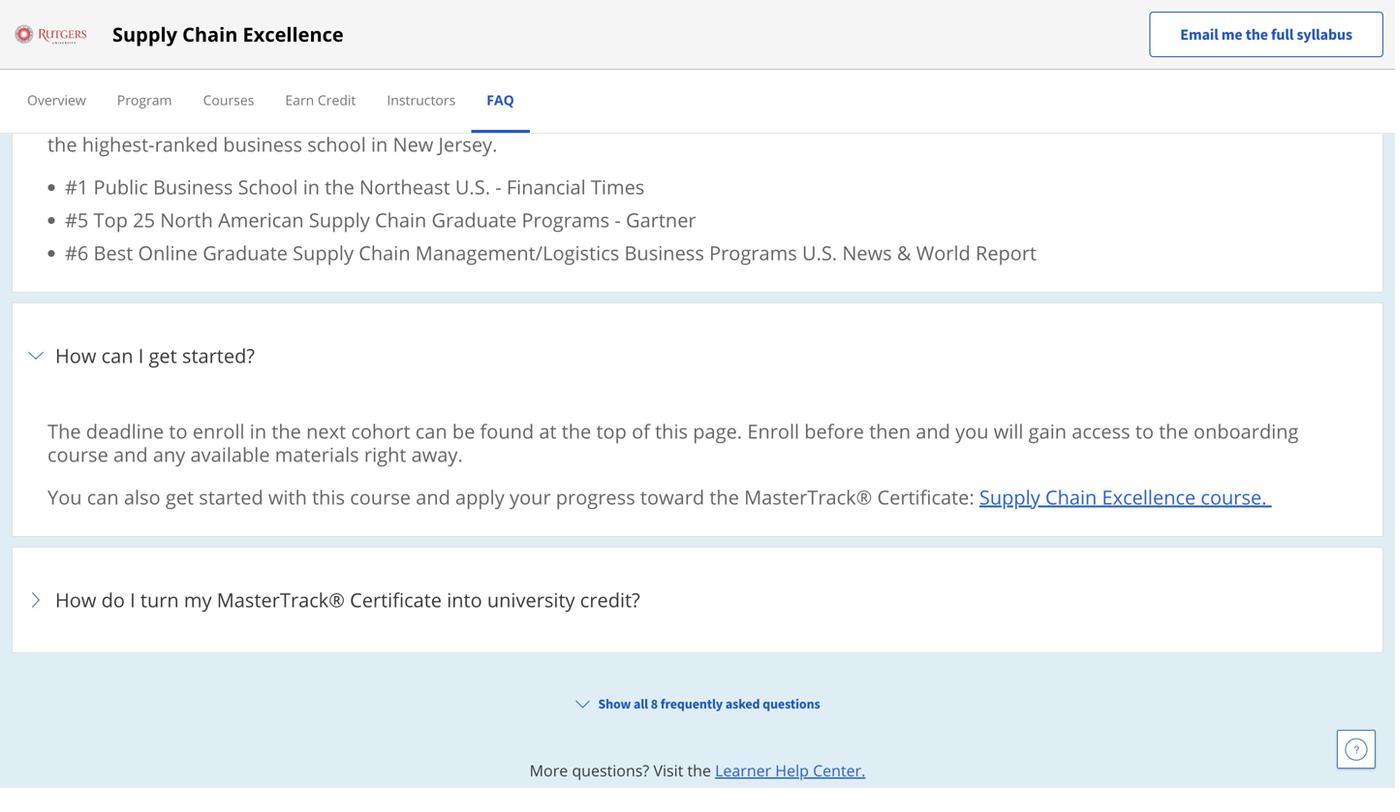 Task type: describe. For each thing, give the bounding box(es) containing it.
list item containing why earn your mastertrack® certificate from rutgers business school?
[[12, 0, 1384, 303]]

more
[[530, 760, 568, 780]]

recognized
[[550, 107, 649, 134]]

started?
[[182, 342, 255, 369]]

right
[[364, 441, 407, 467]]

0 vertical spatial -
[[495, 173, 502, 200]]

certificate menu element
[[12, 70, 1384, 133]]

top for of
[[597, 418, 627, 444]]

the right schools
[[1044, 107, 1074, 134]]

course.
[[1201, 483, 1267, 510]]

with
[[268, 483, 307, 510]]

instructors link
[[387, 91, 456, 109]]

overview link
[[27, 91, 86, 109]]

0 vertical spatial graduate
[[432, 206, 517, 233]]

page.
[[693, 418, 743, 444]]

1 horizontal spatial business
[[865, 107, 945, 134]]

the right toward
[[710, 483, 739, 510]]

chevron right image
[[24, 588, 47, 611]]

supply chain excellence course. link
[[980, 483, 1272, 510]]

business down gartner
[[625, 239, 705, 266]]

get for also
[[166, 483, 194, 510]]

1 is from the left
[[531, 107, 545, 134]]

jersey.
[[439, 131, 498, 157]]

0 horizontal spatial programs
[[522, 206, 610, 233]]

learner help center. link
[[715, 760, 866, 780]]

of inside rutgers business school-newark and new brunswick is recognized as one of the top three business schools in the new york city region, and is the highest-ranked business school in new jersey.
[[719, 107, 737, 134]]

#5 top 25 north american supply chain graduate programs - gartner list item
[[65, 206, 1348, 233]]

enroll
[[748, 418, 800, 444]]

this inside the deadline to enroll in the next cohort can be found at the top of this page. enroll before then and you will gain access to the onboarding course and any available materials right away.
[[655, 418, 688, 444]]

three
[[812, 107, 860, 134]]

north
[[160, 206, 213, 233]]

newark
[[273, 107, 343, 134]]

supply up program
[[112, 21, 177, 47]]

questions?
[[572, 760, 650, 780]]

get for i
[[149, 342, 177, 369]]

will
[[994, 418, 1024, 444]]

management/logistics
[[416, 239, 620, 266]]

faq link
[[487, 91, 514, 109]]

also
[[124, 483, 161, 510]]

before
[[805, 418, 865, 444]]

news
[[843, 239, 892, 266]]

earn credit
[[285, 91, 356, 109]]

chevron right image for why
[[24, 34, 47, 57]]

how can i get started?
[[55, 342, 255, 369]]

program link
[[117, 91, 172, 109]]

report
[[976, 239, 1037, 266]]

brunswick
[[433, 107, 526, 134]]

4 list item from the top
[[12, 779, 1384, 788]]

email
[[1181, 25, 1219, 44]]

questions
[[763, 695, 821, 712]]

started
[[199, 483, 263, 510]]

york
[[1125, 107, 1165, 134]]

progress
[[556, 483, 636, 510]]

3 list item from the top
[[12, 663, 1384, 769]]

schools
[[950, 107, 1018, 134]]

why earn your mastertrack® certificate from rutgers business school?
[[55, 32, 700, 58]]

earn credit link
[[285, 91, 356, 109]]

onboarding
[[1194, 418, 1299, 444]]

excellence inside list item
[[1103, 483, 1196, 510]]

highest-
[[82, 131, 155, 157]]

into
[[447, 586, 482, 613]]

new left york
[[1079, 107, 1120, 134]]

available
[[190, 441, 270, 467]]

you
[[956, 418, 989, 444]]

american
[[218, 206, 304, 233]]

university
[[487, 586, 575, 613]]

0 horizontal spatial graduate
[[203, 239, 288, 266]]

certificate inside dropdown button
[[326, 32, 418, 58]]

world
[[917, 239, 971, 266]]

more questions? visit the learner help center.
[[530, 760, 866, 780]]

best
[[94, 239, 133, 266]]

business inside rutgers business school-newark and new brunswick is recognized as one of the top three business schools in the new york city region, and is the highest-ranked business school in new jersey.
[[122, 107, 202, 134]]

do
[[101, 586, 125, 613]]

25
[[133, 206, 155, 233]]

and down the away.
[[416, 483, 451, 510]]

list inside list item
[[55, 173, 1348, 266]]

rutgers business school-newark and new brunswick is recognized as one of the top three business schools in the new york city region, and is the highest-ranked business school in new jersey.
[[47, 107, 1335, 157]]

#1 public business school in the northeast u.s. - financial times list item
[[65, 173, 1348, 200]]

learner
[[715, 760, 772, 780]]

why earn your mastertrack® certificate from rutgers business school? button
[[24, 5, 1371, 86]]

gain
[[1029, 418, 1067, 444]]

top
[[94, 206, 128, 233]]

faq
[[487, 91, 514, 109]]

and right newark
[[348, 107, 382, 134]]

rutgers inside dropdown button
[[472, 32, 542, 58]]

certificate inside "dropdown button"
[[350, 586, 442, 613]]

school-
[[207, 107, 273, 134]]

1 vertical spatial programs
[[710, 239, 797, 266]]

1 vertical spatial u.s.
[[802, 239, 838, 266]]

the inside #1 public business school in the northeast u.s. - financial times #5 top 25 north american supply chain graduate programs - gartner #6 best online graduate supply chain management/logistics business programs u.s. news & world report
[[325, 173, 355, 200]]

how for how do i turn my mastertrack® certificate into university credit?
[[55, 586, 96, 613]]

supply down northeast
[[309, 206, 370, 233]]

toward
[[641, 483, 705, 510]]

the
[[47, 418, 81, 444]]

and left you
[[916, 418, 951, 444]]

full
[[1272, 25, 1294, 44]]

enroll
[[193, 418, 245, 444]]

help
[[776, 760, 809, 780]]

new up northeast
[[393, 131, 434, 157]]

away.
[[412, 441, 463, 467]]

turn
[[140, 586, 179, 613]]

at
[[539, 418, 557, 444]]

course inside the deadline to enroll in the next cohort can be found at the top of this page. enroll before then and you will gain access to the onboarding course and any available materials right away.
[[47, 441, 108, 467]]

school?
[[631, 32, 700, 58]]

any
[[153, 441, 185, 467]]

the inside button
[[1246, 25, 1269, 44]]



Task type: vqa. For each thing, say whether or not it's contained in the screenshot.
fifth This is helpful from the top
no



Task type: locate. For each thing, give the bounding box(es) containing it.
1 vertical spatial certificate
[[350, 586, 442, 613]]

found
[[480, 418, 534, 444]]

earn
[[285, 91, 314, 109]]

1 vertical spatial graduate
[[203, 239, 288, 266]]

get inside 'dropdown button'
[[149, 342, 177, 369]]

0 vertical spatial certificate
[[326, 32, 418, 58]]

is right region, at the right top of the page
[[1321, 107, 1335, 134]]

excellence
[[243, 21, 344, 47], [1103, 483, 1196, 510]]

of up you can also get started with this course and apply your progress toward the mastertrack® certificate: supply chain excellence course.
[[632, 418, 650, 444]]

rutgers
[[472, 32, 542, 58], [47, 107, 117, 134]]

1 vertical spatial i
[[130, 586, 135, 613]]

0 vertical spatial of
[[719, 107, 737, 134]]

chevron right image up the the
[[24, 344, 47, 367]]

1 vertical spatial of
[[632, 418, 650, 444]]

1 vertical spatial excellence
[[1103, 483, 1196, 510]]

0 horizontal spatial excellence
[[243, 21, 344, 47]]

list item
[[12, 0, 1384, 303], [12, 302, 1384, 547], [12, 663, 1384, 769], [12, 779, 1384, 788]]

the down school
[[325, 173, 355, 200]]

- left the financial
[[495, 173, 502, 200]]

get right the also
[[166, 483, 194, 510]]

- down times
[[615, 206, 621, 233]]

graduate up management/logistics on the top left of page
[[432, 206, 517, 233]]

mastertrack® inside "dropdown button"
[[217, 586, 345, 613]]

credit
[[318, 91, 356, 109]]

instructors
[[387, 91, 456, 109]]

how do i turn my mastertrack® certificate into university credit?
[[55, 586, 640, 613]]

graduate
[[432, 206, 517, 233], [203, 239, 288, 266]]

the
[[1246, 25, 1269, 44], [742, 107, 771, 134], [1044, 107, 1074, 134], [47, 131, 77, 157], [325, 173, 355, 200], [272, 418, 301, 444], [562, 418, 592, 444], [1159, 418, 1189, 444], [710, 483, 739, 510], [688, 760, 711, 780]]

and right region, at the right top of the page
[[1281, 107, 1316, 134]]

cohort
[[351, 418, 410, 444]]

top left three
[[776, 107, 807, 134]]

i up deadline
[[138, 342, 144, 369]]

programs
[[522, 206, 610, 233], [710, 239, 797, 266]]

0 vertical spatial get
[[149, 342, 177, 369]]

you can also get started with this course and apply your progress toward the mastertrack® certificate: supply chain excellence course.
[[47, 483, 1272, 510]]

excellence up the earn
[[243, 21, 344, 47]]

0 horizontal spatial top
[[597, 418, 627, 444]]

the left next
[[272, 418, 301, 444]]

can up deadline
[[101, 342, 133, 369]]

why
[[55, 32, 95, 58]]

how inside "dropdown button"
[[55, 586, 96, 613]]

1 horizontal spatial course
[[350, 483, 411, 510]]

1 horizontal spatial top
[[776, 107, 807, 134]]

1 vertical spatial this
[[312, 483, 345, 510]]

#1 public business school in the northeast u.s. - financial times #5 top 25 north american supply chain graduate programs - gartner #6 best online graduate supply chain management/logistics business programs u.s. news & world report
[[65, 173, 1042, 266]]

1 horizontal spatial of
[[719, 107, 737, 134]]

top inside rutgers business school-newark and new brunswick is recognized as one of the top three business schools in the new york city region, and is the highest-ranked business school in new jersey.
[[776, 107, 807, 134]]

i inside how can i get started? 'dropdown button'
[[138, 342, 144, 369]]

overview
[[27, 91, 86, 109]]

and
[[348, 107, 382, 134], [1281, 107, 1316, 134], [916, 418, 951, 444], [113, 441, 148, 467], [416, 483, 451, 510]]

mastertrack® down before
[[744, 483, 873, 510]]

chevron right image inside how can i get started? 'dropdown button'
[[24, 344, 47, 367]]

chevron right image
[[24, 34, 47, 57], [24, 344, 47, 367]]

1 vertical spatial mastertrack®
[[744, 483, 873, 510]]

how up the the
[[55, 342, 96, 369]]

mastertrack® right my
[[217, 586, 345, 613]]

can for started
[[87, 483, 119, 510]]

supply down will
[[980, 483, 1041, 510]]

1 horizontal spatial -
[[615, 206, 621, 233]]

i inside the how do i turn my mastertrack® certificate into university credit? "dropdown button"
[[130, 586, 135, 613]]

rutgers up faq
[[472, 32, 542, 58]]

0 horizontal spatial business
[[223, 131, 302, 157]]

email me the full syllabus
[[1181, 25, 1353, 44]]

to
[[169, 418, 188, 444], [1136, 418, 1154, 444]]

show
[[598, 695, 631, 712]]

the right one
[[742, 107, 771, 134]]

rutgers inside rutgers business school-newark and new brunswick is recognized as one of the top three business schools in the new york city region, and is the highest-ranked business school in new jersey.
[[47, 107, 117, 134]]

1 horizontal spatial this
[[655, 418, 688, 444]]

business right three
[[865, 107, 945, 134]]

0 horizontal spatial i
[[130, 586, 135, 613]]

your right apply
[[510, 483, 551, 510]]

course down right in the bottom of the page
[[350, 483, 411, 510]]

1 vertical spatial get
[[166, 483, 194, 510]]

1 vertical spatial your
[[510, 483, 551, 510]]

program
[[117, 91, 172, 109]]

supply
[[112, 21, 177, 47], [309, 206, 370, 233], [293, 239, 354, 266], [980, 483, 1041, 510]]

1 horizontal spatial rutgers
[[472, 32, 542, 58]]

the down overview at left top
[[47, 131, 77, 157]]

the right me in the top of the page
[[1246, 25, 1269, 44]]

1 horizontal spatial programs
[[710, 239, 797, 266]]

2 chevron right image from the top
[[24, 344, 47, 367]]

ranked
[[155, 131, 218, 157]]

access
[[1072, 418, 1131, 444]]

1 horizontal spatial to
[[1136, 418, 1154, 444]]

0 vertical spatial this
[[655, 418, 688, 444]]

chain
[[182, 21, 238, 47], [375, 206, 427, 233], [359, 239, 411, 266], [1046, 483, 1098, 510]]

can inside the deadline to enroll in the next cohort can be found at the top of this page. enroll before then and you will gain access to the onboarding course and any available materials right away.
[[416, 418, 447, 444]]

materials
[[275, 441, 359, 467]]

list
[[55, 173, 1348, 266]]

how do i turn my mastertrack® certificate into university credit? button
[[24, 559, 1371, 640]]

your right earn
[[146, 32, 188, 58]]

chevron right image for how
[[24, 344, 47, 367]]

#6 best online graduate supply chain management/logistics business programs u.s. news & world report list item
[[65, 239, 1348, 266]]

show all 8 frequently asked questions button
[[567, 686, 828, 721]]

is right faq
[[531, 107, 545, 134]]

0 vertical spatial your
[[146, 32, 188, 58]]

supply down american
[[293, 239, 354, 266]]

to right access
[[1136, 418, 1154, 444]]

how left do
[[55, 586, 96, 613]]

center.
[[813, 760, 866, 780]]

can inside how can i get started? 'dropdown button'
[[101, 342, 133, 369]]

how inside how can i get started? 'dropdown button'
[[55, 342, 96, 369]]

0 vertical spatial mastertrack®
[[193, 32, 321, 58]]

get left started?
[[149, 342, 177, 369]]

0 vertical spatial excellence
[[243, 21, 344, 47]]

2 how from the top
[[55, 586, 96, 613]]

be
[[452, 418, 475, 444]]

1 chevron right image from the top
[[24, 34, 47, 57]]

help center image
[[1345, 738, 1369, 761]]

i right do
[[130, 586, 135, 613]]

graduate down american
[[203, 239, 288, 266]]

school
[[238, 173, 298, 200]]

1 to from the left
[[169, 418, 188, 444]]

financial
[[507, 173, 586, 200]]

course up you
[[47, 441, 108, 467]]

1 horizontal spatial i
[[138, 342, 144, 369]]

certificate
[[326, 32, 418, 58], [350, 586, 442, 613]]

1 horizontal spatial is
[[1321, 107, 1335, 134]]

1 vertical spatial rutgers
[[47, 107, 117, 134]]

region,
[[1209, 107, 1276, 134]]

business up the 'north' at the left top
[[153, 173, 233, 200]]

email me the full syllabus button
[[1150, 12, 1384, 57]]

business left courses
[[122, 107, 202, 134]]

0 horizontal spatial your
[[146, 32, 188, 58]]

0 horizontal spatial of
[[632, 418, 650, 444]]

top for three
[[776, 107, 807, 134]]

1 horizontal spatial u.s.
[[802, 239, 838, 266]]

show all 8 frequently asked questions
[[598, 695, 821, 712]]

gartner
[[626, 206, 696, 233]]

u.s. down 'jersey.'
[[455, 173, 490, 200]]

0 vertical spatial rutgers
[[472, 32, 542, 58]]

1 vertical spatial can
[[416, 418, 447, 444]]

0 vertical spatial chevron right image
[[24, 34, 47, 57]]

rutgers university image
[[12, 19, 89, 50]]

top inside the deadline to enroll in the next cohort can be found at the top of this page. enroll before then and you will gain access to the onboarding course and any available materials right away.
[[597, 418, 627, 444]]

me
[[1222, 25, 1243, 44]]

8
[[651, 695, 658, 712]]

asked
[[726, 695, 760, 712]]

mastertrack® inside dropdown button
[[193, 32, 321, 58]]

excellence down access
[[1103, 483, 1196, 510]]

2 is from the left
[[1321, 107, 1335, 134]]

0 vertical spatial course
[[47, 441, 108, 467]]

to left enroll
[[169, 418, 188, 444]]

0 vertical spatial programs
[[522, 206, 610, 233]]

0 horizontal spatial this
[[312, 483, 345, 510]]

1 how from the top
[[55, 342, 96, 369]]

-
[[495, 173, 502, 200], [615, 206, 621, 233]]

0 vertical spatial u.s.
[[455, 173, 490, 200]]

collapsed list
[[12, 0, 1384, 788]]

#5
[[65, 206, 89, 233]]

2 vertical spatial mastertrack®
[[217, 586, 345, 613]]

visit
[[654, 760, 684, 780]]

2 to from the left
[[1136, 418, 1154, 444]]

can for started?
[[101, 342, 133, 369]]

as
[[654, 107, 674, 134]]

0 horizontal spatial is
[[531, 107, 545, 134]]

courses
[[203, 91, 254, 109]]

0 vertical spatial i
[[138, 342, 144, 369]]

i for can
[[138, 342, 144, 369]]

&
[[897, 239, 912, 266]]

new
[[387, 107, 428, 134], [1079, 107, 1120, 134], [393, 131, 434, 157]]

in inside #1 public business school in the northeast u.s. - financial times #5 top 25 north american supply chain graduate programs - gartner #6 best online graduate supply chain management/logistics business programs u.s. news & world report
[[303, 173, 320, 200]]

0 horizontal spatial -
[[495, 173, 502, 200]]

1 vertical spatial chevron right image
[[24, 344, 47, 367]]

0 vertical spatial top
[[776, 107, 807, 134]]

mastertrack®
[[193, 32, 321, 58], [744, 483, 873, 510], [217, 586, 345, 613]]

i
[[138, 342, 144, 369], [130, 586, 135, 613]]

supply chain excellence
[[112, 21, 344, 47]]

top right at
[[597, 418, 627, 444]]

you
[[47, 483, 82, 510]]

0 horizontal spatial course
[[47, 441, 108, 467]]

0 horizontal spatial u.s.
[[455, 173, 490, 200]]

i for do
[[130, 586, 135, 613]]

of right one
[[719, 107, 737, 134]]

how for how can i get started?
[[55, 342, 96, 369]]

this right with
[[312, 483, 345, 510]]

syllabus
[[1297, 25, 1353, 44]]

0 vertical spatial how
[[55, 342, 96, 369]]

courses link
[[203, 91, 254, 109]]

list item containing how can i get started?
[[12, 302, 1384, 547]]

your inside dropdown button
[[146, 32, 188, 58]]

in inside the deadline to enroll in the next cohort can be found at the top of this page. enroll before then and you will gain access to the onboarding course and any available materials right away.
[[250, 418, 267, 444]]

new left 'jersey.'
[[387, 107, 428, 134]]

1 vertical spatial course
[[350, 483, 411, 510]]

and left the any
[[113, 441, 148, 467]]

#1
[[65, 173, 89, 200]]

next
[[306, 418, 346, 444]]

then
[[870, 418, 911, 444]]

business up recognized
[[547, 32, 626, 58]]

from
[[423, 32, 467, 58]]

programs down #5 top 25 north american supply chain graduate programs - gartner list item
[[710, 239, 797, 266]]

business up school
[[223, 131, 302, 157]]

u.s.
[[455, 173, 490, 200], [802, 239, 838, 266]]

the right visit
[[688, 760, 711, 780]]

u.s. left news
[[802, 239, 838, 266]]

certificate:
[[878, 483, 975, 510]]

chevron right image left why
[[24, 34, 47, 57]]

business inside dropdown button
[[547, 32, 626, 58]]

1 vertical spatial top
[[597, 418, 627, 444]]

online
[[138, 239, 198, 266]]

2 list item from the top
[[12, 302, 1384, 547]]

#6
[[65, 239, 89, 266]]

one
[[679, 107, 713, 134]]

can right you
[[87, 483, 119, 510]]

get
[[149, 342, 177, 369], [166, 483, 194, 510]]

frequently
[[661, 695, 723, 712]]

0 horizontal spatial rutgers
[[47, 107, 117, 134]]

top
[[776, 107, 807, 134], [597, 418, 627, 444]]

your
[[146, 32, 188, 58], [510, 483, 551, 510]]

mastertrack® up courses link
[[193, 32, 321, 58]]

rutgers left program link
[[47, 107, 117, 134]]

the left onboarding
[[1159, 418, 1189, 444]]

1 vertical spatial how
[[55, 586, 96, 613]]

certificate left into
[[350, 586, 442, 613]]

1 horizontal spatial graduate
[[432, 206, 517, 233]]

city
[[1170, 107, 1204, 134]]

1 vertical spatial -
[[615, 206, 621, 233]]

0 vertical spatial can
[[101, 342, 133, 369]]

all
[[634, 695, 649, 712]]

0 horizontal spatial to
[[169, 418, 188, 444]]

how do i turn my mastertrack® certificate into university credit? list item
[[12, 546, 1384, 653]]

northeast
[[360, 173, 450, 200]]

deadline
[[86, 418, 164, 444]]

course
[[47, 441, 108, 467], [350, 483, 411, 510]]

2 vertical spatial can
[[87, 483, 119, 510]]

of inside the deadline to enroll in the next cohort can be found at the top of this page. enroll before then and you will gain access to the onboarding course and any available materials right away.
[[632, 418, 650, 444]]

1 horizontal spatial your
[[510, 483, 551, 510]]

can left the be
[[416, 418, 447, 444]]

chevron right image inside why earn your mastertrack® certificate from rutgers business school? dropdown button
[[24, 34, 47, 57]]

1 list item from the top
[[12, 0, 1384, 303]]

certificate up credit
[[326, 32, 418, 58]]

earn
[[100, 32, 141, 58]]

the right at
[[562, 418, 592, 444]]

programs down the financial
[[522, 206, 610, 233]]

list containing #1 public business school in the northeast u.s. - financial times
[[55, 173, 1348, 266]]

1 horizontal spatial excellence
[[1103, 483, 1196, 510]]

this left page.
[[655, 418, 688, 444]]



